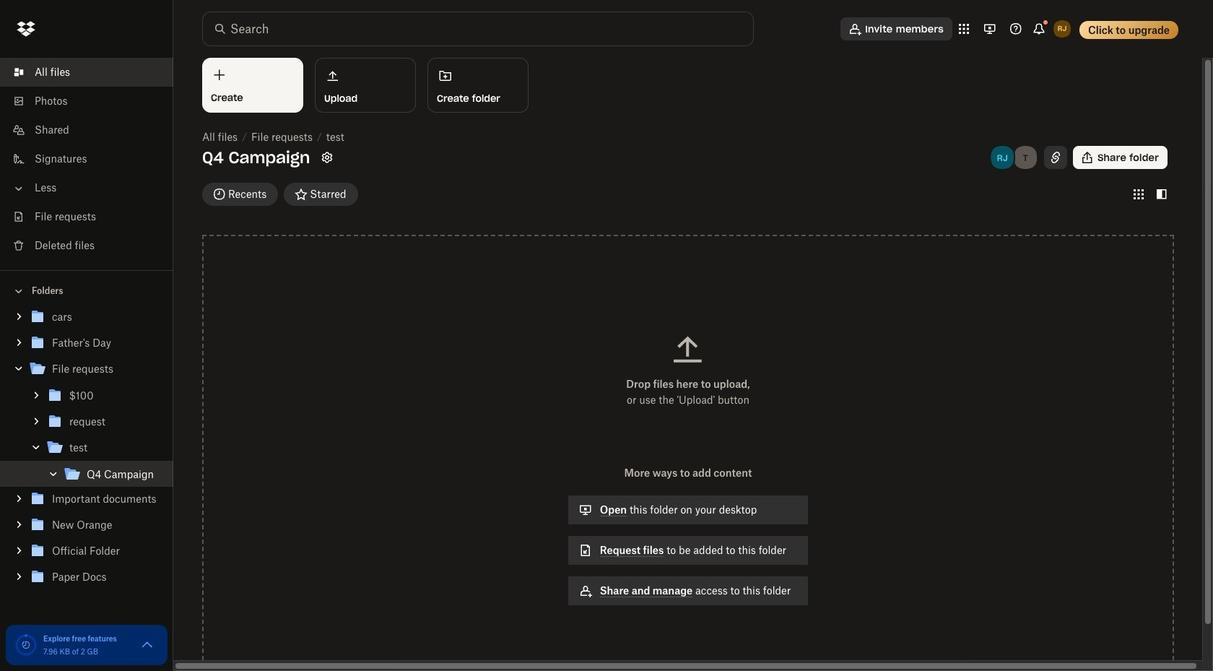 Task type: locate. For each thing, give the bounding box(es) containing it.
group
[[0, 301, 173, 601], [0, 382, 173, 487]]

dropbox image
[[12, 14, 40, 43]]

list item
[[0, 58, 173, 87]]

Search in folder "Dropbox" text field
[[231, 20, 724, 38]]

1 group from the top
[[0, 301, 173, 601]]

less image
[[12, 181, 26, 196]]

list
[[0, 49, 173, 270]]



Task type: vqa. For each thing, say whether or not it's contained in the screenshot.
tab list
no



Task type: describe. For each thing, give the bounding box(es) containing it.
quota usage image
[[14, 634, 38, 657]]

folder settings image
[[319, 149, 336, 166]]

quota usage progress bar
[[14, 634, 38, 657]]

2 group from the top
[[0, 382, 173, 487]]



